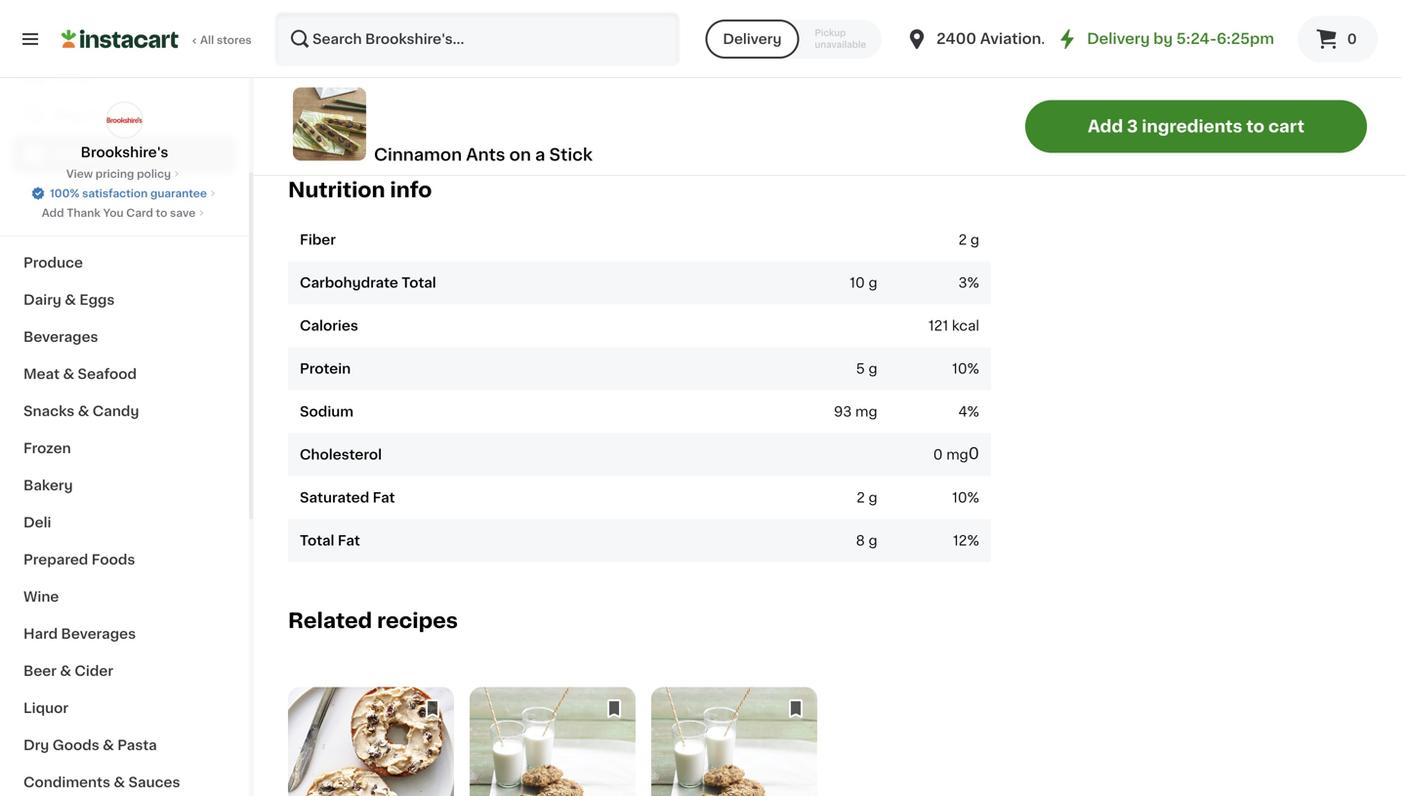 Task type: locate. For each thing, give the bounding box(es) containing it.
calories
[[300, 319, 358, 333]]

1 horizontal spatial 3
[[1127, 118, 1138, 135]]

0 vertical spatial 10
[[850, 276, 865, 290]]

0 vertical spatial 10 %
[[952, 362, 980, 376]]

0 vertical spatial to
[[1247, 118, 1265, 135]]

foods
[[92, 553, 135, 567]]

1 vertical spatial 3
[[959, 276, 968, 290]]

wine
[[23, 590, 59, 604]]

aviation
[[980, 32, 1042, 46]]

g
[[971, 233, 980, 247], [869, 276, 878, 290], [869, 362, 878, 376], [869, 491, 878, 505], [869, 534, 878, 548]]

0 horizontal spatial add
[[42, 208, 64, 218]]

delivery for delivery
[[723, 32, 782, 46]]

2 recipe card group from the left
[[470, 687, 636, 796]]

10 g
[[850, 276, 878, 290]]

delivery
[[1087, 32, 1150, 46], [723, 32, 782, 46]]

total right carbohydrate
[[402, 276, 436, 290]]

% up kcal
[[968, 276, 980, 290]]

0 vertical spatial mg
[[856, 405, 878, 419]]

1 horizontal spatial 0
[[969, 446, 980, 462]]

3 up kcal
[[959, 276, 968, 290]]

cinnamon
[[374, 147, 462, 163]]

& left candy
[[78, 404, 89, 418]]

0 horizontal spatial 0
[[934, 448, 943, 462]]

3 left ingredients
[[1127, 118, 1138, 135]]

0 horizontal spatial fat
[[338, 534, 360, 548]]

g up the 5 g
[[869, 276, 878, 290]]

brookshire's link
[[81, 102, 168, 162]]

2 for fiber
[[959, 233, 967, 247]]

1 horizontal spatial total
[[402, 276, 436, 290]]

pasta
[[117, 738, 157, 752]]

hard beverages
[[23, 627, 136, 641]]

1 vertical spatial 2 g
[[857, 491, 878, 505]]

delivery for delivery by 5:24-6:25pm
[[1087, 32, 1150, 46]]

0 horizontal spatial mg
[[856, 405, 878, 419]]

dr
[[1045, 32, 1063, 46]]

carbohydrate total
[[300, 276, 436, 290]]

deli
[[23, 516, 51, 529]]

2 vertical spatial 10
[[952, 491, 968, 505]]

2 % from the top
[[968, 362, 980, 376]]

12
[[953, 534, 968, 548]]

1 vertical spatial mg
[[947, 448, 969, 462]]

0 horizontal spatial delivery
[[723, 32, 782, 46]]

0 inside 0 mg 0
[[934, 448, 943, 462]]

instacart logo image
[[62, 27, 179, 51]]

item carousel region
[[273, 680, 1363, 796]]

1 vertical spatial 10 %
[[952, 491, 980, 505]]

1 % from the top
[[968, 276, 980, 290]]

2 g for fiber
[[959, 233, 980, 247]]

% up 4 %
[[968, 362, 980, 376]]

3 inside add 3 ingredients to cart button
[[1127, 118, 1138, 135]]

2 g for saturated fat
[[857, 491, 878, 505]]

0 horizontal spatial 2
[[857, 491, 865, 505]]

mg inside 0 mg 0
[[947, 448, 969, 462]]

1 horizontal spatial fat
[[373, 491, 395, 505]]

you
[[103, 208, 124, 218]]

cinnamon
[[396, 109, 464, 123]]

1 10 % from the top
[[952, 362, 980, 376]]

g up 3 %
[[971, 233, 980, 247]]

buy it again
[[55, 108, 137, 122]]

%
[[968, 276, 980, 290], [968, 362, 980, 376], [968, 405, 980, 419], [968, 491, 980, 505], [968, 534, 980, 548]]

0 vertical spatial fat
[[373, 491, 395, 505]]

100% satisfaction guarantee
[[50, 188, 207, 199]]

recipe card group
[[288, 687, 454, 796], [470, 687, 636, 796], [652, 687, 818, 796]]

lists
[[55, 187, 88, 200]]

g for carbohydrate
[[869, 276, 878, 290]]

10
[[850, 276, 865, 290], [952, 362, 968, 376], [952, 491, 968, 505]]

1 horizontal spatial add
[[1088, 118, 1123, 135]]

sodium
[[300, 405, 354, 419]]

delivery by 5:24-6:25pm link
[[1056, 27, 1275, 51]]

1 horizontal spatial 2
[[959, 233, 967, 247]]

shop
[[55, 69, 91, 83]]

4 % from the top
[[968, 491, 980, 505]]

2
[[959, 233, 967, 247], [857, 491, 865, 505]]

snacks
[[23, 404, 75, 418]]

satisfaction
[[82, 188, 148, 199]]

3 %
[[959, 276, 980, 290]]

& left eggs
[[65, 293, 76, 307]]

2 horizontal spatial recipe card group
[[652, 687, 818, 796]]

2 g up 3 %
[[959, 233, 980, 247]]

hard
[[23, 627, 58, 641]]

% for 93 mg
[[968, 405, 980, 419]]

raisins.
[[542, 129, 589, 142]]

% for 5 g
[[968, 362, 980, 376]]

view pricing policy
[[66, 168, 171, 179]]

view pricing policy link
[[66, 166, 183, 182]]

0 vertical spatial 3
[[1127, 118, 1138, 135]]

0 horizontal spatial 2 g
[[857, 491, 878, 505]]

& left sauces
[[114, 776, 125, 789]]

saturated fat
[[300, 491, 395, 505]]

to left save
[[156, 208, 167, 218]]

dry goods & pasta link
[[12, 727, 237, 764]]

0 horizontal spatial total
[[300, 534, 335, 548]]

1 vertical spatial add
[[42, 208, 64, 218]]

0 horizontal spatial recipe card group
[[288, 687, 454, 796]]

None search field
[[274, 12, 680, 66]]

wine link
[[12, 578, 237, 615]]

frozen link
[[12, 430, 237, 467]]

total down saturated
[[300, 534, 335, 548]]

mg
[[856, 405, 878, 419], [947, 448, 969, 462]]

beverages up cider
[[61, 627, 136, 641]]

add left ingredients
[[1088, 118, 1123, 135]]

6:25pm
[[1217, 32, 1275, 46]]

delivery inside button
[[723, 32, 782, 46]]

10 % for 2 g
[[952, 491, 980, 505]]

2 g up 8 g on the bottom of the page
[[857, 491, 878, 505]]

buy
[[55, 108, 82, 122]]

in
[[337, 129, 349, 142]]

1 vertical spatial 10
[[952, 362, 968, 376]]

10 up 4
[[952, 362, 968, 376]]

with
[[509, 129, 538, 142]]

condiments
[[23, 776, 110, 789]]

g right 5
[[869, 362, 878, 376]]

1 horizontal spatial 2 g
[[959, 233, 980, 247]]

5
[[856, 362, 865, 376]]

0 vertical spatial add
[[1088, 118, 1123, 135]]

bakery link
[[12, 467, 237, 504]]

fat for saturated fat
[[373, 491, 395, 505]]

delivery up spoon
[[723, 32, 782, 46]]

buy it again link
[[12, 96, 237, 135]]

mg down 4
[[947, 448, 969, 462]]

& inside "link"
[[114, 776, 125, 789]]

0 vertical spatial 2 g
[[959, 233, 980, 247]]

lists link
[[12, 174, 237, 213]]

add down 100% at the top
[[42, 208, 64, 218]]

mg right 93
[[856, 405, 878, 419]]

Search field
[[276, 14, 678, 64]]

add inside button
[[1088, 118, 1123, 135]]

condiments & sauces
[[23, 776, 180, 789]]

ants
[[466, 147, 505, 163]]

10 up 12
[[952, 491, 968, 505]]

delivery left by
[[1087, 32, 1150, 46]]

cart
[[1269, 118, 1305, 135]]

2 10 % from the top
[[952, 491, 980, 505]]

1 vertical spatial beverages
[[61, 627, 136, 641]]

2 up 8
[[857, 491, 865, 505]]

% down 0 mg 0
[[968, 534, 980, 548]]

carbohydrate
[[300, 276, 398, 290]]

& for meat
[[63, 367, 74, 381]]

g right 8
[[869, 534, 878, 548]]

1 horizontal spatial recipe card group
[[470, 687, 636, 796]]

0 vertical spatial 2
[[959, 233, 967, 247]]

1 horizontal spatial to
[[1247, 118, 1265, 135]]

1 horizontal spatial mg
[[947, 448, 969, 462]]

insides,
[[681, 109, 733, 123]]

fat down saturated fat
[[338, 534, 360, 548]]

& right the meat
[[63, 367, 74, 381]]

0 vertical spatial beverages
[[23, 330, 98, 344]]

0 horizontal spatial to
[[156, 208, 167, 218]]

& for dairy
[[65, 293, 76, 307]]

to
[[1247, 118, 1265, 135], [156, 208, 167, 218]]

10 % down kcal
[[952, 362, 980, 376]]

fat right saturated
[[373, 491, 395, 505]]

% up 12 %
[[968, 491, 980, 505]]

spoon
[[736, 109, 779, 123]]

1 vertical spatial fat
[[338, 534, 360, 548]]

0 inside button
[[1348, 32, 1357, 46]]

top
[[482, 129, 506, 142]]

& for beer
[[60, 664, 71, 678]]

beverages down dairy & eggs
[[23, 330, 98, 344]]

2400 aviation dr button
[[906, 12, 1063, 66]]

0 button
[[1298, 16, 1378, 63]]

evenly
[[467, 109, 512, 123]]

10 % up 12 %
[[952, 491, 980, 505]]

dairy
[[23, 293, 61, 307]]

recipes link
[[12, 135, 237, 174]]

pricing
[[95, 168, 134, 179]]

fat for total fat
[[338, 534, 360, 548]]

121
[[929, 319, 949, 333]]

10 up 5
[[850, 276, 865, 290]]

over
[[516, 109, 546, 123]]

10 % for 5 g
[[952, 362, 980, 376]]

% up 0 mg 0
[[968, 405, 980, 419]]

info
[[390, 180, 432, 200]]

beer
[[23, 664, 57, 678]]

g up 8 g on the bottom of the page
[[869, 491, 878, 505]]

1 vertical spatial to
[[156, 208, 167, 218]]

to left cart
[[1247, 118, 1265, 135]]

1 horizontal spatial delivery
[[1087, 32, 1150, 46]]

add for add thank you card to save
[[42, 208, 64, 218]]

5 % from the top
[[968, 534, 980, 548]]

& right beer
[[60, 664, 71, 678]]

10 for 2 g
[[952, 491, 968, 505]]

3 % from the top
[[968, 405, 980, 419]]

2 up 3 %
[[959, 233, 967, 247]]

dry
[[23, 738, 49, 752]]

2 horizontal spatial 0
[[1348, 32, 1357, 46]]

condiments & sauces link
[[12, 764, 237, 796]]

1 vertical spatial 2
[[857, 491, 865, 505]]



Task type: describe. For each thing, give the bounding box(es) containing it.
produce
[[23, 256, 83, 270]]

meat
[[23, 367, 60, 381]]

0 mg 0
[[934, 446, 980, 462]]

celery's
[[575, 109, 629, 123]]

0 vertical spatial total
[[402, 276, 436, 290]]

2 for saturated fat
[[857, 491, 865, 505]]

all stores
[[200, 35, 252, 45]]

save
[[170, 208, 196, 218]]

2400 aviation dr
[[937, 32, 1063, 46]]

0 for 0
[[1348, 32, 1357, 46]]

& left pasta
[[103, 738, 114, 752]]

meat & seafood
[[23, 367, 137, 381]]

mg for 93 mg
[[856, 405, 878, 419]]

4
[[959, 405, 968, 419]]

again
[[99, 108, 137, 122]]

hollow
[[633, 109, 677, 123]]

% for 8 g
[[968, 534, 980, 548]]

stores
[[217, 35, 252, 45]]

to inside button
[[1247, 118, 1265, 135]]

cholesterol
[[300, 448, 382, 462]]

hard beverages link
[[12, 615, 237, 652]]

recipes
[[377, 611, 458, 631]]

add for add 3 ingredients to cart
[[1088, 118, 1123, 135]]

5 g
[[856, 362, 878, 376]]

liquor link
[[12, 690, 237, 727]]

sprinkle cinnamon evenly over the celery's hollow insides, spoon in peanut butter, and top with raisins.
[[337, 109, 779, 142]]

prepared
[[23, 553, 88, 567]]

peanut
[[353, 129, 401, 142]]

snacks & candy
[[23, 404, 139, 418]]

cinnamon ants on a stick
[[374, 147, 593, 163]]

& for condiments
[[114, 776, 125, 789]]

service type group
[[706, 20, 882, 59]]

0 horizontal spatial 3
[[959, 276, 968, 290]]

delivery button
[[706, 20, 799, 59]]

beer & cider link
[[12, 652, 237, 690]]

brookshire's
[[81, 146, 168, 159]]

goods
[[52, 738, 99, 752]]

nutrition info
[[288, 180, 432, 200]]

dairy & eggs
[[23, 293, 115, 307]]

deli link
[[12, 504, 237, 541]]

dry goods & pasta
[[23, 738, 157, 752]]

bakery
[[23, 479, 73, 492]]

0 for 0 mg 0
[[934, 448, 943, 462]]

delivery by 5:24-6:25pm
[[1087, 32, 1275, 46]]

mg for 0 mg 0
[[947, 448, 969, 462]]

total fat
[[300, 534, 360, 548]]

card
[[126, 208, 153, 218]]

8 g
[[856, 534, 878, 548]]

thank
[[67, 208, 101, 218]]

guarantee
[[150, 188, 207, 199]]

1 vertical spatial total
[[300, 534, 335, 548]]

12 %
[[953, 534, 980, 548]]

nutrition
[[288, 180, 385, 200]]

on
[[510, 147, 531, 163]]

and
[[453, 129, 479, 142]]

beer & cider
[[23, 664, 113, 678]]

produce link
[[12, 244, 237, 281]]

100% satisfaction guarantee button
[[30, 182, 219, 201]]

2400
[[937, 32, 977, 46]]

1
[[301, 115, 307, 129]]

& for snacks
[[78, 404, 89, 418]]

add thank you card to save link
[[42, 205, 207, 221]]

eggs
[[79, 293, 115, 307]]

meat & seafood link
[[12, 356, 237, 393]]

1 recipe card group from the left
[[288, 687, 454, 796]]

brookshire's logo image
[[106, 102, 143, 139]]

5:24-
[[1177, 32, 1217, 46]]

add 3 ingredients to cart button
[[1026, 100, 1367, 153]]

policy
[[137, 168, 171, 179]]

it
[[86, 108, 95, 122]]

sauces
[[128, 776, 180, 789]]

93 mg
[[834, 405, 878, 419]]

% for 10 g
[[968, 276, 980, 290]]

snacks & candy link
[[12, 393, 237, 430]]

g for total
[[869, 534, 878, 548]]

saturated
[[300, 491, 369, 505]]

add 3 ingredients to cart
[[1088, 118, 1305, 135]]

the
[[549, 109, 572, 123]]

seafood
[[78, 367, 137, 381]]

10 for 5 g
[[952, 362, 968, 376]]

related recipes
[[288, 611, 458, 631]]

prepared foods link
[[12, 541, 237, 578]]

instructions
[[288, 53, 420, 74]]

g for saturated
[[869, 491, 878, 505]]

3 recipe card group from the left
[[652, 687, 818, 796]]

% for 2 g
[[968, 491, 980, 505]]

all stores link
[[62, 12, 253, 66]]

all
[[200, 35, 214, 45]]



Task type: vqa. For each thing, say whether or not it's contained in the screenshot.


